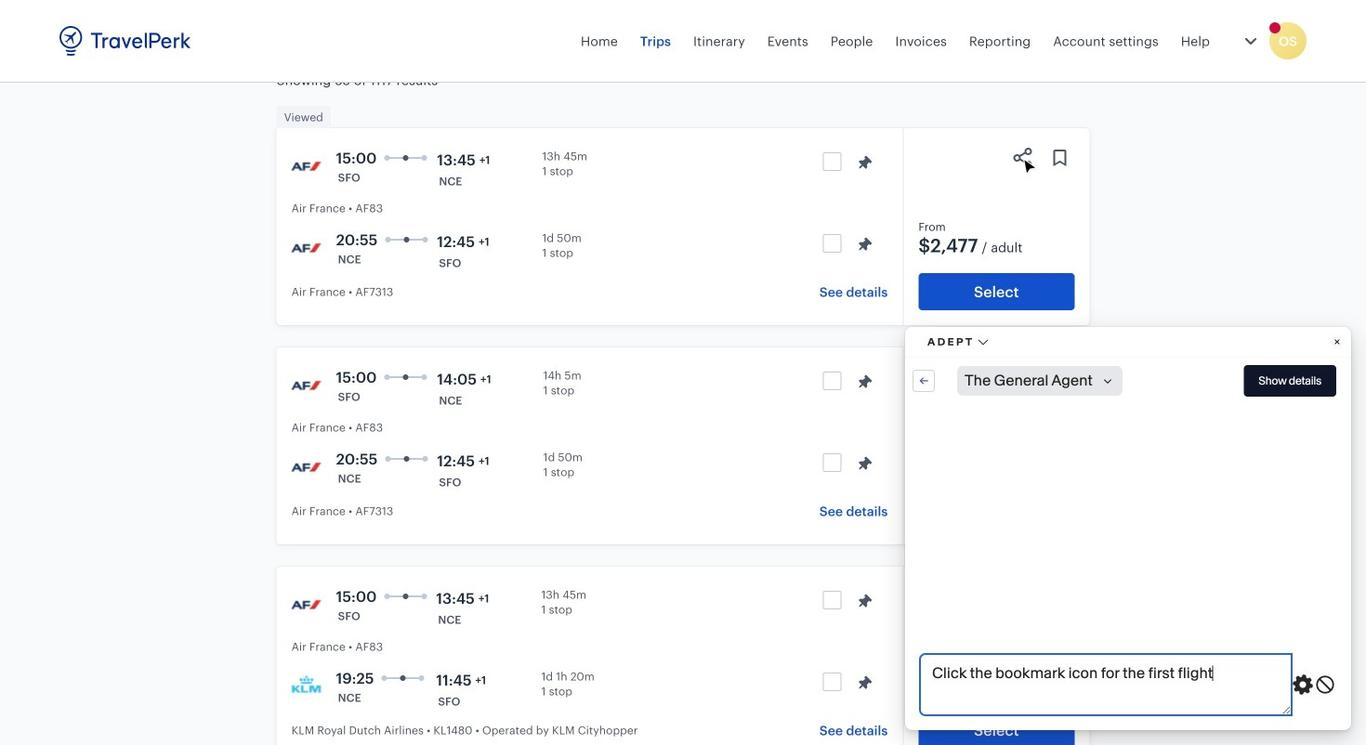 Task type: vqa. For each thing, say whether or not it's contained in the screenshot.
1st Air France image from the bottom of the page
yes



Task type: locate. For each thing, give the bounding box(es) containing it.
air france image
[[292, 232, 321, 262]]

1 air france image from the top
[[292, 151, 321, 180]]

air france image
[[292, 151, 321, 180], [292, 370, 321, 400], [292, 452, 321, 481], [292, 589, 321, 619]]

4 air france image from the top
[[292, 589, 321, 619]]



Task type: describe. For each thing, give the bounding box(es) containing it.
3 air france image from the top
[[292, 452, 321, 481]]

klm royal dutch airlines image
[[292, 671, 321, 701]]

2 air france image from the top
[[292, 370, 321, 400]]



